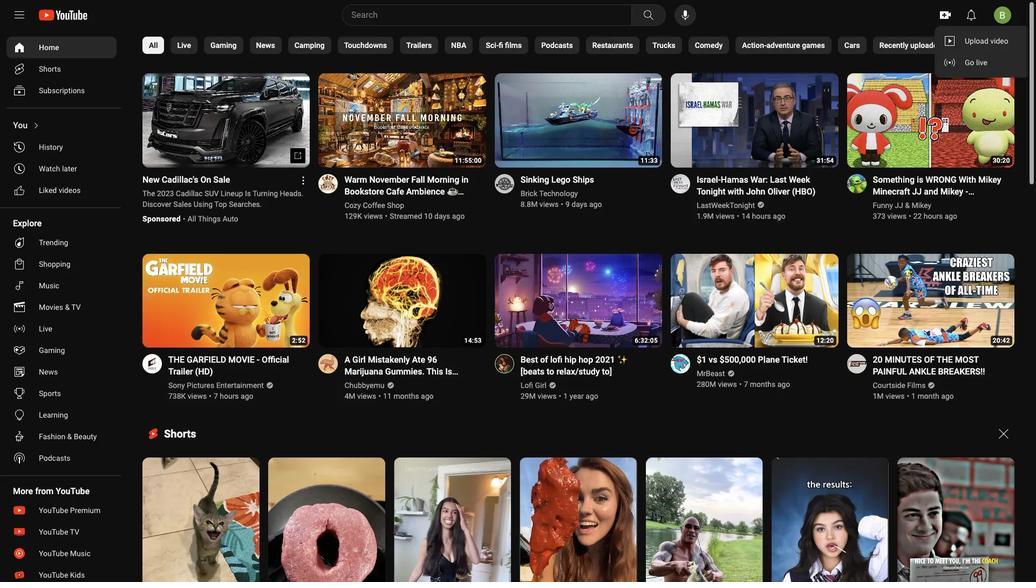 Task type: vqa. For each thing, say whether or not it's contained in the screenshot.
"7.4K" for to
no



Task type: describe. For each thing, give the bounding box(es) containing it.
to inside best of lofi hip hop 2021 ✨ [beats to relax/study to]
[[547, 367, 554, 377]]

the garfield movie - official trailer (hd) by sony pictures entertainment 738,919 views 7 hours ago 2 minutes, 52 seconds element
[[168, 355, 297, 378]]

mrbeast link
[[697, 369, 726, 379]]

on
[[200, 175, 211, 185]]

11 minutes, 33 seconds element
[[641, 157, 658, 164]]

views for hamas
[[716, 212, 735, 220]]

& for tv
[[65, 303, 70, 312]]

views for is
[[887, 212, 907, 220]]

11 months ago
[[383, 392, 434, 401]]

sinking lego ships by brick technology 8,888,134 views 9 days ago 11 minutes, 33 seconds element
[[521, 174, 602, 186]]

history
[[39, 143, 63, 152]]

sinking lego ships
[[521, 175, 594, 185]]

top
[[214, 200, 227, 209]]

0 horizontal spatial hours
[[220, 392, 239, 401]]

1m views
[[873, 392, 905, 401]]

11:33 link
[[495, 73, 662, 169]]

30 minutes, 20 seconds element
[[993, 157, 1010, 164]]

months for ate
[[394, 392, 419, 401]]

1 horizontal spatial music
[[70, 550, 91, 559]]

11 hours, 55 minutes element
[[455, 157, 482, 164]]

views for garfield
[[188, 392, 207, 401]]

- inside the garfield movie - official trailer (hd)
[[257, 355, 260, 365]]

0 horizontal spatial podcasts
[[39, 454, 70, 463]]

fashion
[[39, 433, 65, 441]]

streamed
[[390, 212, 422, 220]]

6:32:05 link
[[495, 254, 662, 349]]

youtube for tv
[[39, 528, 68, 537]]

ago down instrumental
[[452, 212, 465, 220]]

cozy coffee shop
[[345, 201, 404, 210]]

129k
[[345, 212, 362, 220]]

ago for sinking lego ships
[[589, 200, 602, 209]]

sony pictures entertainment image
[[142, 355, 162, 374]]

coffee
[[363, 201, 385, 210]]

youtube for music
[[39, 550, 68, 559]]

youtube music
[[39, 550, 91, 559]]

cadillac's
[[162, 175, 198, 185]]

subscriptions
[[39, 86, 85, 95]]

1m
[[873, 392, 884, 401]]

funny
[[873, 201, 893, 210]]

best
[[521, 355, 538, 365]]

pictures
[[187, 382, 214, 390]]

games
[[802, 41, 825, 50]]

22 hours ago
[[913, 212, 957, 220]]

1 horizontal spatial news
[[256, 41, 275, 50]]

piano
[[377, 198, 399, 209]]

new for new to you
[[962, 41, 977, 50]]

things
[[198, 215, 221, 223]]

funny jj & mikey image
[[847, 174, 866, 194]]

trucks
[[653, 41, 676, 50]]

0 vertical spatial &
[[905, 201, 910, 210]]

7 for movie
[[214, 392, 218, 401]]

last
[[770, 175, 787, 185]]

breakers!!
[[938, 367, 985, 377]]

1 vertical spatial news
[[39, 368, 58, 377]]

of
[[540, 355, 548, 365]]

0 horizontal spatial jj
[[895, 201, 903, 210]]

1 horizontal spatial podcasts
[[541, 41, 573, 50]]

ago for 20 minutes of the most painful ankle breakers!!
[[941, 392, 954, 401]]

brick technology image
[[495, 174, 514, 194]]

new cadillac's on sale link
[[142, 174, 243, 186]]

lofi
[[550, 355, 562, 365]]

0 vertical spatial to
[[979, 41, 985, 50]]

more from youtube
[[13, 487, 90, 497]]

the garfield movie - official trailer (hd) link
[[168, 355, 297, 378]]

is inside the 2023 cadillac suv lineup is turning heads. discover sales using top searches.
[[245, 189, 251, 198]]

30:20 link
[[847, 73, 1014, 169]]

20 minutes of the most painful ankle breakers!! link
[[873, 355, 1002, 378]]

premium
[[70, 507, 101, 515]]

1 minecraft from the top
[[873, 186, 910, 197]]

ago for best of lofi hip hop 2021 ✨ [beats to relax/study to]
[[586, 392, 598, 401]]

8.8m views
[[521, 200, 559, 209]]

lastweektonight
[[697, 201, 755, 210]]

all things auto
[[188, 215, 238, 223]]

views for november
[[364, 212, 383, 220]]

0 vertical spatial shorts
[[39, 65, 61, 73]]

738k views
[[168, 392, 207, 401]]

with
[[728, 186, 744, 197]]

1 vertical spatial mikey
[[941, 186, 963, 197]]

7 hours ago
[[214, 392, 253, 401]]

sony
[[168, 382, 185, 390]]

31:54 link
[[671, 73, 838, 169]]

views for girl
[[357, 392, 376, 401]]

sci-fi films
[[486, 41, 522, 50]]

adventure
[[767, 41, 800, 50]]

avatar image image
[[994, 6, 1011, 24]]

watch
[[39, 165, 60, 173]]

☕
[[447, 186, 458, 197]]

sale
[[213, 175, 230, 185]]

7 months ago
[[744, 381, 790, 389]]

is inside "a girl mistakenly ate 96 marijuana gummies. this is what happened to her brain."
[[445, 367, 452, 377]]

israel-hamas war: last week tonight with john oliver (hbo) by lastweektonight 1,994,551 views 14 hours ago 31 minutes element
[[697, 174, 825, 198]]

2 minecraft from the top
[[873, 198, 910, 209]]

✨
[[617, 355, 628, 365]]

& for beauty
[[67, 433, 72, 441]]

ankle
[[909, 367, 936, 377]]

Search text field
[[351, 8, 629, 22]]

of
[[924, 355, 935, 365]]

shop
[[387, 201, 404, 210]]

20 minutes of the most painful ankle breakers!!
[[873, 355, 985, 377]]

best of lofi hip hop 2021 ✨ [beats to relax/study to] by lofi girl 29,744,018 views 1 year ago 6 hours, 32 minutes element
[[521, 355, 649, 378]]

chubbyemu
[[345, 382, 385, 390]]

recently
[[879, 41, 909, 50]]

mazien)
[[899, 210, 930, 220]]

lastweektonight image
[[671, 174, 690, 194]]

hours for and
[[924, 212, 943, 220]]

12:20 link
[[671, 254, 838, 349]]

ago for $1 vs $500,000 plane ticket!
[[777, 381, 790, 389]]

$500,000
[[720, 355, 756, 365]]

0 horizontal spatial days
[[434, 212, 450, 220]]

courtside films link
[[873, 381, 926, 391]]

a girl mistakenly ate 96 marijuana gummies. this is what happened to her brain. by chubbyemu 4,089,685 views 11 months ago 14 minutes, 53 seconds element
[[345, 355, 473, 389]]

fi
[[499, 41, 503, 50]]

israel-
[[697, 175, 721, 185]]

mizen
[[873, 210, 896, 220]]

watch later
[[39, 165, 77, 173]]

373 views
[[873, 212, 907, 220]]

12:20
[[817, 337, 834, 345]]

youtube for kids
[[39, 571, 68, 580]]

sony pictures entertainment link
[[168, 381, 264, 391]]

fashion & beauty
[[39, 433, 97, 441]]

2 vertical spatial mikey
[[912, 201, 931, 210]]

from
[[35, 487, 54, 497]]

jj inside something is wrong with mikey minecraft jj and mikey - minecraft challenge (maizen mizen mazien)
[[912, 186, 922, 197]]

ago for something is wrong with mikey minecraft jj and mikey - minecraft challenge (maizen mizen mazien)
[[945, 212, 957, 220]]

1 vertical spatial shorts
[[164, 428, 196, 441]]

films
[[907, 382, 926, 390]]

1 for [beats
[[564, 392, 568, 401]]

4m
[[345, 392, 355, 401]]

31:54
[[817, 157, 834, 164]]

this
[[427, 367, 443, 377]]

searches.
[[229, 200, 262, 209]]

1 vertical spatial music
[[39, 282, 59, 290]]

sci-
[[486, 41, 499, 50]]

31 minutes, 54 seconds element
[[817, 157, 834, 164]]

war:
[[751, 175, 768, 185]]

0 vertical spatial mikey
[[978, 175, 1001, 185]]

all for all things auto
[[188, 215, 196, 223]]

with
[[959, 175, 976, 185]]

hours for john
[[752, 212, 771, 220]]

funny jj & mikey
[[873, 201, 931, 210]]

20
[[873, 355, 883, 365]]

something is wrong with mikey minecraft jj and mikey - minecraft challenge (maizen mizen mazien) by funny jj & mikey 373 views 22 hours ago 30 minutes element
[[873, 174, 1002, 220]]

brain.
[[435, 379, 458, 389]]

lastweektonight link
[[697, 200, 756, 211]]



Task type: locate. For each thing, give the bounding box(es) containing it.
2 vertical spatial music
[[70, 550, 91, 559]]

129k views
[[345, 212, 383, 220]]

to
[[979, 41, 985, 50], [370, 210, 378, 220], [547, 367, 554, 377]]

films
[[505, 41, 522, 50]]

is up searches.
[[245, 189, 251, 198]]

upload
[[965, 37, 989, 45]]

garfield
[[187, 355, 226, 365]]

youtube left kids
[[39, 571, 68, 580]]

tv
[[71, 303, 81, 312], [70, 528, 79, 537]]

new for new cadillac's on sale
[[142, 175, 160, 185]]

views for lego
[[540, 200, 559, 209]]

months down to
[[394, 392, 419, 401]]

sinking
[[521, 175, 549, 185]]

29m views
[[521, 392, 557, 401]]

1 vertical spatial new
[[142, 175, 160, 185]]

most
[[955, 355, 979, 365]]

1 horizontal spatial gaming
[[210, 41, 237, 50]]

1 horizontal spatial -
[[966, 186, 968, 197]]

& right movies
[[65, 303, 70, 312]]

1 horizontal spatial live
[[177, 41, 191, 50]]

new up the
[[142, 175, 160, 185]]

2:52 link
[[142, 254, 310, 349]]

you
[[987, 41, 999, 50]]

ago right month
[[941, 392, 954, 401]]

tv down the youtube premium
[[70, 528, 79, 537]]

0 horizontal spatial 1
[[564, 392, 568, 401]]

music down cozy at the top of the page
[[345, 210, 368, 220]]

0 vertical spatial tv
[[71, 303, 81, 312]]

shorts
[[39, 65, 61, 73], [164, 428, 196, 441]]

2 1 from the left
[[912, 392, 916, 401]]

shorts down home
[[39, 65, 61, 73]]

0 vertical spatial 7
[[744, 381, 748, 389]]

& up mazien)
[[905, 201, 910, 210]]

to down lofi at right
[[547, 367, 554, 377]]

girl up 29m views
[[535, 382, 546, 390]]

1 vertical spatial gaming
[[39, 346, 65, 355]]

1 horizontal spatial to
[[547, 367, 554, 377]]

mikey down wrong
[[941, 186, 963, 197]]

girl inside "a girl mistakenly ate 96 marijuana gummies. this is what happened to her brain."
[[352, 355, 366, 365]]

cars
[[844, 41, 860, 50]]

is up brain. at the bottom left of the page
[[445, 367, 452, 377]]

0 vertical spatial days
[[572, 200, 587, 209]]

0 vertical spatial news
[[256, 41, 275, 50]]

2 horizontal spatial mikey
[[978, 175, 1001, 185]]

1 horizontal spatial 1
[[912, 392, 916, 401]]

1 vertical spatial -
[[257, 355, 260, 365]]

1 1 from the left
[[564, 392, 568, 401]]

tv right movies
[[71, 303, 81, 312]]

months down the plane
[[750, 381, 776, 389]]

to down coffee
[[370, 210, 378, 220]]

1 vertical spatial months
[[394, 392, 419, 401]]

1 vertical spatial 7
[[214, 392, 218, 401]]

trending
[[39, 239, 68, 247]]

views down brick technology
[[540, 200, 559, 209]]

oliver
[[768, 186, 790, 197]]

1 for breakers!!
[[912, 392, 916, 401]]

kids
[[70, 571, 85, 580]]

happened
[[367, 379, 406, 389]]

tab list containing all
[[142, 30, 1006, 60]]

0 horizontal spatial mikey
[[912, 201, 931, 210]]

cozy coffee shop image
[[319, 174, 338, 194]]

a
[[345, 355, 350, 365]]

jj down is
[[912, 186, 922, 197]]

1 horizontal spatial the
[[937, 355, 953, 365]]

1 vertical spatial live
[[39, 325, 52, 334]]

0 horizontal spatial 7
[[214, 392, 218, 401]]

1 vertical spatial tv
[[70, 528, 79, 537]]

days right 9
[[572, 200, 587, 209]]

0 vertical spatial minecraft
[[873, 186, 910, 197]]

something
[[873, 175, 915, 185]]

new inside tab list
[[962, 41, 977, 50]]

views down coffee
[[364, 212, 383, 220]]

go live link
[[935, 52, 1030, 73], [935, 52, 1030, 73]]

0 horizontal spatial all
[[149, 41, 158, 50]]

0 horizontal spatial the
[[168, 355, 185, 365]]

0 vertical spatial is
[[245, 189, 251, 198]]

0 horizontal spatial to
[[370, 210, 378, 220]]

mrbeast image
[[671, 355, 690, 374]]

ago down oliver
[[773, 212, 786, 220]]

views for vs
[[718, 381, 737, 389]]

cafe
[[386, 186, 404, 197]]

minecraft down something
[[873, 186, 910, 197]]

something is wrong with mikey minecraft jj and mikey - minecraft challenge (maizen mizen mazien) link
[[873, 174, 1002, 220]]

1 horizontal spatial days
[[572, 200, 587, 209]]

0 horizontal spatial girl
[[352, 355, 366, 365]]

0 horizontal spatial new
[[142, 175, 160, 185]]

hours down the entertainment
[[220, 392, 239, 401]]

israel-hamas war: last week tonight with john oliver (hbo) link
[[697, 174, 825, 198]]

lofi girl link
[[521, 381, 547, 391]]

challenge
[[912, 198, 951, 209]]

1 horizontal spatial new
[[962, 41, 977, 50]]

youtube premium link
[[6, 500, 117, 522], [6, 500, 117, 522]]

1 vertical spatial minecraft
[[873, 198, 910, 209]]

0 horizontal spatial gaming
[[39, 346, 65, 355]]

auto
[[223, 215, 238, 223]]

hop
[[579, 355, 593, 365]]

hours right 14
[[752, 212, 771, 220]]

9
[[566, 200, 570, 209]]

14 minutes, 53 seconds element
[[464, 337, 482, 345]]

views down courtside films
[[886, 392, 905, 401]]

12 minutes, 20 seconds element
[[817, 337, 834, 345]]

0 horizontal spatial is
[[245, 189, 251, 198]]

0 horizontal spatial news
[[39, 368, 58, 377]]

home
[[39, 43, 59, 52]]

1 vertical spatial &
[[65, 303, 70, 312]]

ago down 'her'
[[421, 392, 434, 401]]

gaming link
[[6, 340, 117, 362], [6, 340, 117, 362]]

2 horizontal spatial hours
[[924, 212, 943, 220]]

the
[[142, 189, 155, 198]]

music up kids
[[70, 550, 91, 559]]

1 vertical spatial girl
[[535, 382, 546, 390]]

2 minutes, 52 seconds element
[[292, 337, 306, 345]]

0 vertical spatial music
[[345, 210, 368, 220]]

ago for israel-hamas war: last week tonight with john oliver (hbo)
[[773, 212, 786, 220]]

0 vertical spatial months
[[750, 381, 776, 389]]

ago down the entertainment
[[241, 392, 253, 401]]

podcasts right films
[[541, 41, 573, 50]]

1 vertical spatial all
[[188, 215, 196, 223]]

the 2023 cadillac suv lineup is turning heads. discover sales using top searches.
[[142, 189, 303, 209]]

and
[[924, 186, 938, 197]]

ago for the garfield movie - official trailer (hd)
[[241, 392, 253, 401]]

0 vertical spatial live
[[177, 41, 191, 50]]

1 vertical spatial days
[[434, 212, 450, 220]]

views down pictures
[[188, 392, 207, 401]]

- down 'with'
[[966, 186, 968, 197]]

0 horizontal spatial music
[[39, 282, 59, 290]]

0 vertical spatial gaming
[[210, 41, 237, 50]]

2 horizontal spatial music
[[345, 210, 368, 220]]

7 down sony pictures entertainment
[[214, 392, 218, 401]]

news up sports
[[39, 368, 58, 377]]

ago down ticket!
[[777, 381, 790, 389]]

youtube tv
[[39, 528, 79, 537]]

$1 vs $500,000 plane ticket! by mrbeast 280,150,507 views 7 months ago 12 minutes, 20 seconds element
[[697, 355, 808, 367]]

suv
[[205, 189, 219, 198]]

music up movies
[[39, 282, 59, 290]]

2 vertical spatial &
[[67, 433, 72, 441]]

None search field
[[323, 4, 668, 26]]

0 vertical spatial -
[[966, 186, 968, 197]]

cadillac
[[176, 189, 203, 198]]

new up go at the right top
[[962, 41, 977, 50]]

views down lofi girl link
[[538, 392, 557, 401]]

tab list
[[142, 30, 1006, 60]]

(maizen
[[953, 198, 984, 209]]

views down chubbyemu link
[[357, 392, 376, 401]]

chubbyemu image
[[319, 355, 338, 374]]

1
[[564, 392, 568, 401], [912, 392, 916, 401]]

0 horizontal spatial shorts
[[39, 65, 61, 73]]

1 horizontal spatial shorts
[[164, 428, 196, 441]]

youtube kids
[[39, 571, 85, 580]]

marijuana
[[345, 367, 383, 377]]

minecraft up 373 views
[[873, 198, 910, 209]]

- inside something is wrong with mikey minecraft jj and mikey - minecraft challenge (maizen mizen mazien)
[[966, 186, 968, 197]]

1 down films
[[912, 392, 916, 401]]

courtside
[[873, 382, 905, 390]]

1 horizontal spatial is
[[445, 367, 452, 377]]

6 hours, 32 minutes, 5 seconds element
[[635, 337, 658, 345]]

brick
[[521, 189, 538, 198]]

0 vertical spatial all
[[149, 41, 158, 50]]

entertainment
[[216, 382, 264, 390]]

to left you
[[979, 41, 985, 50]]

youtube premium
[[39, 507, 101, 515]]

1 vertical spatial to
[[370, 210, 378, 220]]

ago down 'ships'
[[589, 200, 602, 209]]

2023
[[157, 189, 174, 198]]

months for plane
[[750, 381, 776, 389]]

beauty
[[74, 433, 97, 441]]

minecraft
[[873, 186, 910, 197], [873, 198, 910, 209]]

$1 vs $500,000 plane ticket!
[[697, 355, 808, 365]]

0 vertical spatial new
[[962, 41, 977, 50]]

girl for a
[[352, 355, 366, 365]]

20 minutes, 42 seconds element
[[993, 337, 1010, 345]]

days down instrumental
[[434, 212, 450, 220]]

8.8m
[[521, 200, 538, 209]]

instrumental
[[421, 198, 471, 209]]

all for all
[[149, 41, 158, 50]]

the right of
[[937, 355, 953, 365]]

& left the beauty
[[67, 433, 72, 441]]

news link
[[6, 362, 117, 383], [6, 362, 117, 383]]

1 the from the left
[[168, 355, 185, 365]]

2021
[[595, 355, 615, 365]]

is
[[245, 189, 251, 198], [445, 367, 452, 377]]

youtube up the youtube premium
[[56, 487, 90, 497]]

hours down challenge
[[924, 212, 943, 220]]

youtube
[[56, 487, 90, 497], [39, 507, 68, 515], [39, 528, 68, 537], [39, 550, 68, 559], [39, 571, 68, 580]]

1 horizontal spatial mikey
[[941, 186, 963, 197]]

1 horizontal spatial months
[[750, 381, 776, 389]]

2 horizontal spatial to
[[979, 41, 985, 50]]

7 down the $1 vs $500,000 plane ticket! link
[[744, 381, 748, 389]]

14 hours ago
[[742, 212, 786, 220]]

to inside warm november fall morning in bookstore cafe ambience ☕ smooth piano jazz instrumental music to study
[[370, 210, 378, 220]]

0 vertical spatial girl
[[352, 355, 366, 365]]

0 vertical spatial jj
[[912, 186, 922, 197]]

restaurants
[[592, 41, 633, 50]]

2 vertical spatial to
[[547, 367, 554, 377]]

1 month ago
[[912, 392, 954, 401]]

- right "movie"
[[257, 355, 260, 365]]

the inside "20 minutes of the most painful ankle breakers!!"
[[937, 355, 953, 365]]

the up trailer
[[168, 355, 185, 365]]

her
[[419, 379, 433, 389]]

courtside films image
[[847, 355, 866, 374]]

warm november fall morning in bookstore cafe ambience ☕smooth piano jazz instrumental music to study by cozy coffee shop 129,577 views streamed 10 days ago 11 hours, 55 minutes element
[[345, 174, 473, 220]]

bookstore
[[345, 186, 384, 197]]

views for of
[[538, 392, 557, 401]]

official
[[262, 355, 289, 365]]

1 vertical spatial jj
[[895, 201, 903, 210]]

the inside the garfield movie - official trailer (hd)
[[168, 355, 185, 365]]

week
[[789, 175, 810, 185]]

go live
[[965, 58, 988, 67]]

1 horizontal spatial 7
[[744, 381, 748, 389]]

0 horizontal spatial months
[[394, 392, 419, 401]]

mikey up 22
[[912, 201, 931, 210]]

music inside warm november fall morning in bookstore cafe ambience ☕ smooth piano jazz instrumental music to study
[[345, 210, 368, 220]]

youtube up youtube music
[[39, 528, 68, 537]]

1 horizontal spatial all
[[188, 215, 196, 223]]

shorts down 738k
[[164, 428, 196, 441]]

1 horizontal spatial hours
[[752, 212, 771, 220]]

minutes
[[885, 355, 922, 365]]

youtube for premium
[[39, 507, 68, 515]]

comedy
[[695, 41, 723, 50]]

0 horizontal spatial -
[[257, 355, 260, 365]]

0 vertical spatial podcasts
[[541, 41, 573, 50]]

7 for $500,000
[[744, 381, 748, 389]]

news left camping
[[256, 41, 275, 50]]

uploaded
[[910, 41, 942, 50]]

1 horizontal spatial girl
[[535, 382, 546, 390]]

ticket!
[[782, 355, 808, 365]]

jj up 373 views
[[895, 201, 903, 210]]

2 the from the left
[[937, 355, 953, 365]]

camping
[[294, 41, 325, 50]]

girl right a
[[352, 355, 366, 365]]

1 vertical spatial is
[[445, 367, 452, 377]]

views down funny jj & mikey at the top right of page
[[887, 212, 907, 220]]

ago right year
[[586, 392, 598, 401]]

study
[[380, 210, 402, 220]]

music link
[[6, 275, 117, 297], [6, 275, 117, 297]]

2:52
[[292, 337, 306, 345]]

1 horizontal spatial jj
[[912, 186, 922, 197]]

views for minutes
[[886, 392, 905, 401]]

the garfield movie - official trailer (hd)
[[168, 355, 289, 377]]

1 vertical spatial podcasts
[[39, 454, 70, 463]]

ago for a girl mistakenly ate 96 marijuana gummies. this is what happened to her brain.
[[421, 392, 434, 401]]

0 horizontal spatial live
[[39, 325, 52, 334]]

views down lastweektonight
[[716, 212, 735, 220]]

heads.
[[280, 189, 303, 198]]

nba
[[451, 41, 466, 50]]

girl for lofi
[[535, 382, 546, 390]]

movies & tv link
[[6, 297, 117, 318], [6, 297, 117, 318]]

youtube down youtube tv
[[39, 550, 68, 559]]

go
[[965, 58, 974, 67]]

youtube down "more from youtube"
[[39, 507, 68, 515]]

podcasts down fashion
[[39, 454, 70, 463]]

year
[[570, 392, 584, 401]]

views down mrbeast link
[[718, 381, 737, 389]]

ago down (maizen
[[945, 212, 957, 220]]

mikey right 'with'
[[978, 175, 1001, 185]]

you
[[13, 120, 28, 131]]

20 minutes of the most painful ankle breakers!! by courtside films 1,011,848 views 1 month ago 20 minutes element
[[873, 355, 1002, 378]]

shorts link
[[6, 58, 117, 80], [6, 58, 117, 80]]

streamed 10 days ago
[[390, 212, 465, 220]]

1 left year
[[564, 392, 568, 401]]

lofi girl image
[[495, 355, 514, 374]]



